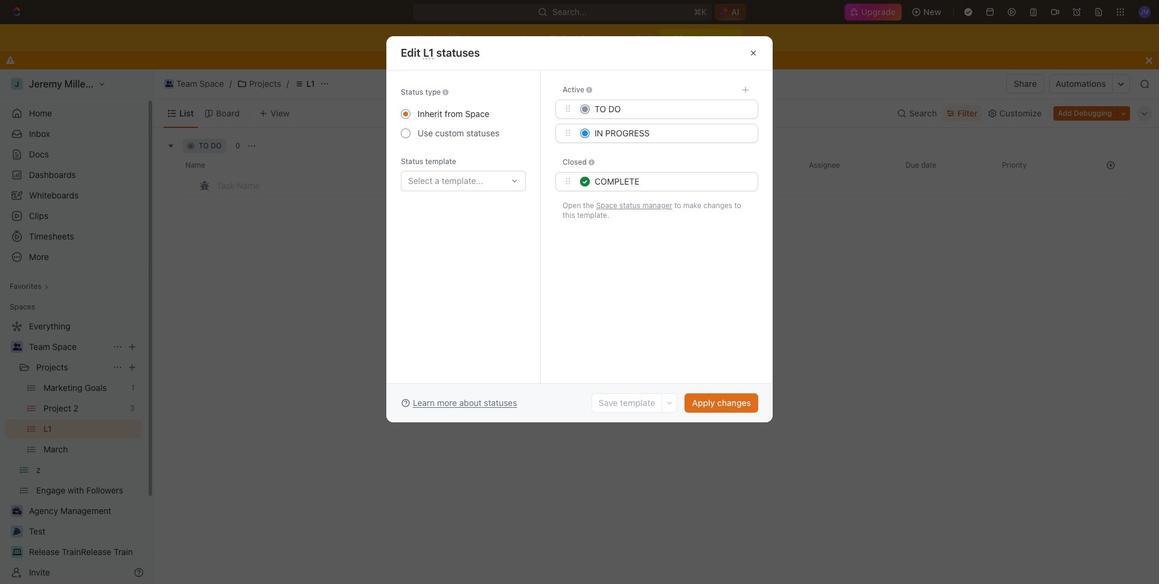 Task type: locate. For each thing, give the bounding box(es) containing it.
tree
[[5, 317, 142, 585]]

0 vertical spatial status name... text field
[[595, 124, 751, 143]]

Task Name text field
[[217, 176, 570, 195]]

0 horizontal spatial user group image
[[12, 344, 21, 351]]

Status name... text field
[[595, 124, 751, 143], [595, 173, 751, 191]]

1 vertical spatial user group image
[[12, 344, 21, 351]]

user group image
[[165, 81, 173, 87], [12, 344, 21, 351]]

1 vertical spatial status name... text field
[[595, 173, 751, 191]]

None radio
[[401, 109, 411, 119], [401, 129, 411, 138], [401, 109, 411, 119], [401, 129, 411, 138]]

user group image inside sidebar navigation
[[12, 344, 21, 351]]

option group
[[401, 104, 500, 143]]

1 horizontal spatial user group image
[[165, 81, 173, 87]]



Task type: vqa. For each thing, say whether or not it's contained in the screenshot.
your to the top
no



Task type: describe. For each thing, give the bounding box(es) containing it.
1 status name... text field from the top
[[595, 124, 751, 143]]

2 status name... text field from the top
[[595, 173, 751, 191]]

sidebar navigation
[[0, 69, 154, 585]]

0 vertical spatial user group image
[[165, 81, 173, 87]]

tree inside sidebar navigation
[[5, 317, 142, 585]]

Status name... text field
[[595, 100, 751, 118]]



